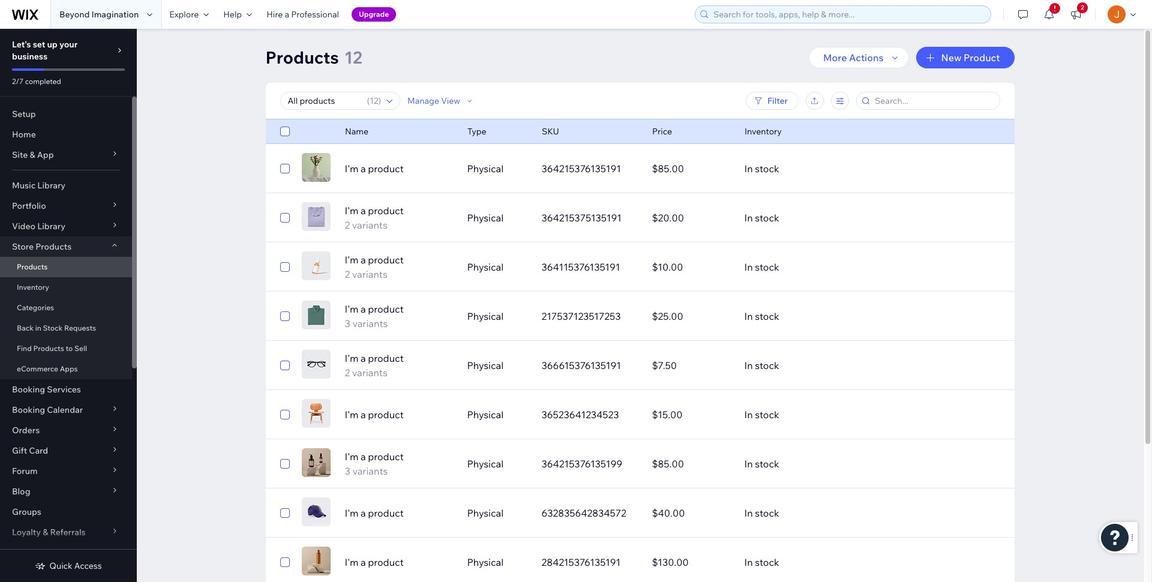 Task type: describe. For each thing, give the bounding box(es) containing it.
gift
[[12, 445, 27, 456]]

366615376135191 link
[[535, 351, 645, 380]]

physical link for 366615376135191
[[460, 351, 535, 380]]

inventory link
[[0, 277, 132, 298]]

$10.00
[[652, 261, 684, 273]]

groups
[[12, 507, 41, 518]]

in for 364115376135191
[[745, 261, 753, 273]]

more actions
[[824, 52, 884, 64]]

$7.50 link
[[645, 351, 738, 380]]

forum
[[12, 466, 38, 477]]

variants for 217537123517253
[[353, 318, 388, 330]]

stock for 284215376135191
[[755, 557, 780, 569]]

physical for 364215376135199
[[467, 458, 504, 470]]

variants for 364215376135199
[[353, 465, 388, 477]]

setup link
[[0, 104, 132, 124]]

$7.50
[[652, 360, 677, 372]]

physical for 364215376135191
[[467, 163, 504, 175]]

professional
[[291, 9, 339, 20]]

point
[[12, 548, 33, 558]]

variants for 364115376135191
[[352, 268, 388, 280]]

find products to sell link
[[0, 339, 132, 359]]

in stock for 217537123517253
[[745, 310, 780, 322]]

in stock link for 284215376135191
[[738, 548, 965, 577]]

product
[[964, 52, 1001, 64]]

physical link for 217537123517253
[[460, 302, 535, 331]]

groups link
[[0, 502, 132, 522]]

library for video library
[[37, 221, 65, 232]]

7 product from the top
[[368, 451, 404, 463]]

quick
[[49, 561, 72, 572]]

in stock link for 364215376135191
[[738, 154, 965, 183]]

physical for 364215375135191
[[467, 212, 504, 224]]

music library link
[[0, 175, 132, 196]]

in stock for 364215375135191
[[745, 212, 780, 224]]

help button
[[216, 0, 259, 29]]

in stock for 36523641234523
[[745, 409, 780, 421]]

physical for 217537123517253
[[467, 310, 504, 322]]

upgrade
[[359, 10, 389, 19]]

calendar
[[47, 405, 83, 415]]

$25.00
[[652, 310, 684, 322]]

price
[[652, 126, 672, 137]]

booking for booking calendar
[[12, 405, 45, 415]]

referrals
[[50, 527, 86, 538]]

products up ecommerce apps
[[33, 344, 64, 353]]

services
[[47, 384, 81, 395]]

364115376135191 link
[[535, 253, 645, 282]]

of
[[34, 548, 43, 558]]

quick access button
[[35, 561, 102, 572]]

store products
[[12, 241, 72, 252]]

2 product from the top
[[368, 205, 404, 217]]

help
[[224, 9, 242, 20]]

site & app
[[12, 149, 54, 160]]

364215376135199 link
[[535, 450, 645, 479]]

requests
[[64, 324, 96, 333]]

(
[[367, 95, 370, 106]]

i'm a product link for 364215376135191
[[338, 162, 460, 176]]

physical link for 284215376135191
[[460, 548, 535, 577]]

364215376135191
[[542, 163, 621, 175]]

setup
[[12, 109, 36, 119]]

home
[[12, 129, 36, 140]]

ecommerce apps link
[[0, 359, 132, 379]]

217537123517253
[[542, 310, 621, 322]]

to
[[66, 344, 73, 353]]

i'm a product 2 variants for 366615376135191
[[345, 352, 404, 379]]

explore
[[170, 9, 199, 20]]

in for 366615376135191
[[745, 360, 753, 372]]

your
[[59, 39, 78, 50]]

variants for 364215375135191
[[352, 219, 388, 231]]

stock for 364215375135191
[[755, 212, 780, 224]]

view
[[441, 95, 460, 106]]

booking calendar button
[[0, 400, 132, 420]]

booking calendar
[[12, 405, 83, 415]]

store products button
[[0, 237, 132, 257]]

orders
[[12, 425, 40, 436]]

364215375135191 link
[[535, 204, 645, 232]]

back
[[17, 324, 34, 333]]

in stock link for 364215375135191
[[738, 204, 965, 232]]

36523641234523 link
[[535, 400, 645, 429]]

12 for products 12
[[344, 47, 362, 68]]

products down hire a professional link
[[266, 47, 339, 68]]

hire
[[267, 9, 283, 20]]

2/7 completed
[[12, 77, 61, 86]]

i'm a product 2 variants for 364215375135191
[[345, 205, 404, 231]]

$85.00 for 364215376135199
[[652, 458, 684, 470]]

8 i'm from the top
[[345, 507, 359, 519]]

Search for tools, apps, help & more... field
[[710, 6, 988, 23]]

filter button
[[746, 92, 799, 110]]

$85.00 link for 364215376135199
[[645, 450, 738, 479]]

i'm a product link for 284215376135191
[[338, 555, 460, 570]]

364215376135191 link
[[535, 154, 645, 183]]

video library
[[12, 221, 65, 232]]

in stock link for 217537123517253
[[738, 302, 965, 331]]

loyalty & referrals button
[[0, 522, 132, 543]]

sidebar element
[[0, 29, 137, 582]]

physical link for 364215376135191
[[460, 154, 535, 183]]

new product
[[942, 52, 1001, 64]]

1 horizontal spatial inventory
[[745, 126, 782, 137]]

in for 364215375135191
[[745, 212, 753, 224]]

imagination
[[92, 9, 139, 20]]

site
[[12, 149, 28, 160]]

find products to sell
[[17, 344, 87, 353]]

$25.00 link
[[645, 302, 738, 331]]

1 product from the top
[[368, 163, 404, 175]]

physical link for 364215375135191
[[460, 204, 535, 232]]

36523641234523
[[542, 409, 619, 421]]

apps
[[60, 364, 78, 373]]

access
[[74, 561, 102, 572]]

in stock for 364115376135191
[[745, 261, 780, 273]]

i'm a product for 632835642834572
[[345, 507, 404, 519]]

9 product from the top
[[368, 557, 404, 569]]

in for 217537123517253
[[745, 310, 753, 322]]

card
[[29, 445, 48, 456]]

manage view
[[407, 95, 460, 106]]

products 12
[[266, 47, 362, 68]]

364115376135191
[[542, 261, 621, 273]]

i'm a product for 36523641234523
[[345, 409, 404, 421]]

products inside dropdown button
[[36, 241, 72, 252]]

point of sale link
[[0, 543, 132, 563]]

in for 364215376135199
[[745, 458, 753, 470]]

i'm a product link for 36523641234523
[[338, 408, 460, 422]]

Unsaved view field
[[284, 92, 363, 109]]

in stock link for 632835642834572
[[738, 499, 965, 528]]

i'm a product link for 632835642834572
[[338, 506, 460, 521]]

12 for ( 12 )
[[370, 95, 378, 106]]

portfolio
[[12, 201, 46, 211]]

variants for 366615376135191
[[352, 367, 388, 379]]

up
[[47, 39, 58, 50]]

portfolio button
[[0, 196, 132, 216]]

stock
[[43, 324, 63, 333]]

2 for 364115376135191
[[345, 268, 350, 280]]

more
[[824, 52, 847, 64]]

6 i'm from the top
[[345, 409, 359, 421]]

9 i'm from the top
[[345, 557, 359, 569]]

in stock for 364215376135199
[[745, 458, 780, 470]]



Task type: vqa. For each thing, say whether or not it's contained in the screenshot.
7th 'In' from the bottom of the page
yes



Task type: locate. For each thing, give the bounding box(es) containing it.
let's
[[12, 39, 31, 50]]

0 vertical spatial i'm a product 3 variants
[[345, 303, 404, 330]]

8 stock from the top
[[755, 507, 780, 519]]

2 $85.00 from the top
[[652, 458, 684, 470]]

$15.00 link
[[645, 400, 738, 429]]

2 i'm a product 2 variants from the top
[[345, 254, 404, 280]]

2 inside 2 button
[[1081, 4, 1085, 11]]

2 physical link from the top
[[460, 204, 535, 232]]

product
[[368, 163, 404, 175], [368, 205, 404, 217], [368, 254, 404, 266], [368, 303, 404, 315], [368, 352, 404, 364], [368, 409, 404, 421], [368, 451, 404, 463], [368, 507, 404, 519], [368, 557, 404, 569]]

2 in from the top
[[745, 212, 753, 224]]

5 i'm from the top
[[345, 352, 359, 364]]

3 product from the top
[[368, 254, 404, 266]]

6 stock from the top
[[755, 409, 780, 421]]

2 vertical spatial i'm a product 2 variants
[[345, 352, 404, 379]]

products
[[266, 47, 339, 68], [36, 241, 72, 252], [17, 262, 48, 271], [33, 344, 64, 353]]

2 i'm a product 3 variants from the top
[[345, 451, 404, 477]]

$130.00 link
[[645, 548, 738, 577]]

in stock for 632835642834572
[[745, 507, 780, 519]]

4 physical from the top
[[467, 310, 504, 322]]

0 vertical spatial $85.00
[[652, 163, 684, 175]]

7 in stock from the top
[[745, 458, 780, 470]]

284215376135191
[[542, 557, 621, 569]]

hire a professional
[[267, 9, 339, 20]]

a
[[285, 9, 289, 20], [361, 163, 366, 175], [361, 205, 366, 217], [361, 254, 366, 266], [361, 303, 366, 315], [361, 352, 366, 364], [361, 409, 366, 421], [361, 451, 366, 463], [361, 507, 366, 519], [361, 557, 366, 569]]

5 stock from the top
[[755, 360, 780, 372]]

beyond imagination
[[59, 9, 139, 20]]

2 in stock link from the top
[[738, 204, 965, 232]]

( 12 )
[[367, 95, 381, 106]]

0 horizontal spatial 12
[[344, 47, 362, 68]]

8 in from the top
[[745, 507, 753, 519]]

$40.00
[[652, 507, 685, 519]]

7 physical from the top
[[467, 458, 504, 470]]

stock for 366615376135191
[[755, 360, 780, 372]]

physical link for 364115376135191
[[460, 253, 535, 282]]

1 i'm a product 3 variants from the top
[[345, 303, 404, 330]]

12 down "upgrade" button
[[344, 47, 362, 68]]

3 physical from the top
[[467, 261, 504, 273]]

in for 364215376135191
[[745, 163, 753, 175]]

physical link for 364215376135199
[[460, 450, 535, 479]]

find
[[17, 344, 32, 353]]

new product button
[[916, 47, 1015, 68]]

4 product from the top
[[368, 303, 404, 315]]

$85.00 link down price
[[645, 154, 738, 183]]

app
[[37, 149, 54, 160]]

$130.00
[[652, 557, 689, 569]]

5 in stock link from the top
[[738, 351, 965, 380]]

1 i'm a product from the top
[[345, 163, 404, 175]]

1 vertical spatial $85.00 link
[[645, 450, 738, 479]]

1 booking from the top
[[12, 384, 45, 395]]

2 for 364215375135191
[[345, 219, 350, 231]]

stock for 632835642834572
[[755, 507, 780, 519]]

back in stock requests
[[17, 324, 96, 333]]

$85.00 for 364215376135191
[[652, 163, 684, 175]]

3 i'm a product from the top
[[345, 507, 404, 519]]

)
[[378, 95, 381, 106]]

8 product from the top
[[368, 507, 404, 519]]

1 vertical spatial i'm a product 2 variants
[[345, 254, 404, 280]]

0 horizontal spatial inventory
[[17, 283, 49, 292]]

3 i'm a product 2 variants from the top
[[345, 352, 404, 379]]

in stock link for 364115376135191
[[738, 253, 965, 282]]

in stock link for 364215376135199
[[738, 450, 965, 479]]

7 stock from the top
[[755, 458, 780, 470]]

$40.00 link
[[645, 499, 738, 528]]

4 physical link from the top
[[460, 302, 535, 331]]

2 in stock from the top
[[745, 212, 780, 224]]

business
[[12, 51, 48, 62]]

1 i'm from the top
[[345, 163, 359, 175]]

& for site
[[30, 149, 35, 160]]

0 vertical spatial 3
[[345, 318, 351, 330]]

&
[[30, 149, 35, 160], [43, 527, 48, 538]]

9 physical link from the top
[[460, 548, 535, 577]]

1 vertical spatial $85.00
[[652, 458, 684, 470]]

i'm
[[345, 163, 359, 175], [345, 205, 359, 217], [345, 254, 359, 266], [345, 303, 359, 315], [345, 352, 359, 364], [345, 409, 359, 421], [345, 451, 359, 463], [345, 507, 359, 519], [345, 557, 359, 569]]

loyalty
[[12, 527, 41, 538]]

1 vertical spatial i'm a product 3 variants
[[345, 451, 404, 477]]

site & app button
[[0, 145, 132, 165]]

i'm a product for 284215376135191
[[345, 557, 404, 569]]

2 booking from the top
[[12, 405, 45, 415]]

booking services
[[12, 384, 81, 395]]

beyond
[[59, 9, 90, 20]]

in stock
[[745, 163, 780, 175], [745, 212, 780, 224], [745, 261, 780, 273], [745, 310, 780, 322], [745, 360, 780, 372], [745, 409, 780, 421], [745, 458, 780, 470], [745, 507, 780, 519], [745, 557, 780, 569]]

9 in stock from the top
[[745, 557, 780, 569]]

3 physical link from the top
[[460, 253, 535, 282]]

9 stock from the top
[[755, 557, 780, 569]]

variants
[[352, 219, 388, 231], [352, 268, 388, 280], [353, 318, 388, 330], [352, 367, 388, 379], [353, 465, 388, 477]]

i'm a product 2 variants for 364115376135191
[[345, 254, 404, 280]]

1 3 from the top
[[345, 318, 351, 330]]

5 physical link from the top
[[460, 351, 535, 380]]

0 horizontal spatial &
[[30, 149, 35, 160]]

5 product from the top
[[368, 352, 404, 364]]

manage view button
[[407, 95, 475, 106]]

2 i'm a product from the top
[[345, 409, 404, 421]]

$85.00 link
[[645, 154, 738, 183], [645, 450, 738, 479]]

back in stock requests link
[[0, 318, 132, 339]]

366615376135191
[[542, 360, 621, 372]]

& inside site & app dropdown button
[[30, 149, 35, 160]]

i'm a product for 364215376135191
[[345, 163, 404, 175]]

in stock link for 366615376135191
[[738, 351, 965, 380]]

$85.00 down price
[[652, 163, 684, 175]]

3 in from the top
[[745, 261, 753, 273]]

loyalty & referrals
[[12, 527, 86, 538]]

8 physical link from the top
[[460, 499, 535, 528]]

1 in stock link from the top
[[738, 154, 965, 183]]

1 i'm a product link from the top
[[338, 162, 460, 176]]

9 in from the top
[[745, 557, 753, 569]]

1 vertical spatial 12
[[370, 95, 378, 106]]

8 in stock link from the top
[[738, 499, 965, 528]]

in stock link for 36523641234523
[[738, 400, 965, 429]]

3 i'm from the top
[[345, 254, 359, 266]]

2 stock from the top
[[755, 212, 780, 224]]

orders button
[[0, 420, 132, 441]]

physical for 364115376135191
[[467, 261, 504, 273]]

2/7
[[12, 77, 23, 86]]

physical for 36523641234523
[[467, 409, 504, 421]]

in stock for 366615376135191
[[745, 360, 780, 372]]

store
[[12, 241, 34, 252]]

2 physical from the top
[[467, 212, 504, 224]]

217537123517253 link
[[535, 302, 645, 331]]

inventory inside inventory 'link'
[[17, 283, 49, 292]]

6 in from the top
[[745, 409, 753, 421]]

2 for 366615376135191
[[345, 367, 350, 379]]

4 in stock link from the top
[[738, 302, 965, 331]]

i'm a product
[[345, 163, 404, 175], [345, 409, 404, 421], [345, 507, 404, 519], [345, 557, 404, 569]]

1 vertical spatial inventory
[[17, 283, 49, 292]]

0 vertical spatial &
[[30, 149, 35, 160]]

physical link for 36523641234523
[[460, 400, 535, 429]]

1 $85.00 from the top
[[652, 163, 684, 175]]

1 horizontal spatial &
[[43, 527, 48, 538]]

1 stock from the top
[[755, 163, 780, 175]]

set
[[33, 39, 45, 50]]

3 i'm a product link from the top
[[338, 506, 460, 521]]

None checkbox
[[280, 124, 290, 139], [280, 211, 290, 225], [280, 260, 290, 274], [280, 408, 290, 422], [280, 506, 290, 521], [280, 124, 290, 139], [280, 211, 290, 225], [280, 260, 290, 274], [280, 408, 290, 422], [280, 506, 290, 521]]

284215376135191 link
[[535, 548, 645, 577]]

library inside video library dropdown button
[[37, 221, 65, 232]]

booking inside dropdown button
[[12, 405, 45, 415]]

0 vertical spatial booking
[[12, 384, 45, 395]]

categories
[[17, 303, 54, 312]]

8 in stock from the top
[[745, 507, 780, 519]]

6 in stock link from the top
[[738, 400, 965, 429]]

None checkbox
[[280, 162, 290, 176], [280, 309, 290, 324], [280, 358, 290, 373], [280, 457, 290, 471], [280, 555, 290, 570], [280, 162, 290, 176], [280, 309, 290, 324], [280, 358, 290, 373], [280, 457, 290, 471], [280, 555, 290, 570]]

1 vertical spatial &
[[43, 527, 48, 538]]

1 vertical spatial library
[[37, 221, 65, 232]]

completed
[[25, 77, 61, 86]]

1 physical from the top
[[467, 163, 504, 175]]

2 $85.00 link from the top
[[645, 450, 738, 479]]

7 in stock link from the top
[[738, 450, 965, 479]]

gift card
[[12, 445, 48, 456]]

$20.00 link
[[645, 204, 738, 232]]

3 in stock link from the top
[[738, 253, 965, 282]]

inventory up categories
[[17, 283, 49, 292]]

& right loyalty
[[43, 527, 48, 538]]

6 in stock from the top
[[745, 409, 780, 421]]

in stock for 364215376135191
[[745, 163, 780, 175]]

booking for booking services
[[12, 384, 45, 395]]

in stock for 284215376135191
[[745, 557, 780, 569]]

1 vertical spatial 3
[[345, 465, 351, 477]]

9 in stock link from the top
[[738, 548, 965, 577]]

physical link
[[460, 154, 535, 183], [460, 204, 535, 232], [460, 253, 535, 282], [460, 302, 535, 331], [460, 351, 535, 380], [460, 400, 535, 429], [460, 450, 535, 479], [460, 499, 535, 528], [460, 548, 535, 577]]

i'm a product 3 variants for 364215376135199
[[345, 451, 404, 477]]

3 in stock from the top
[[745, 261, 780, 273]]

music
[[12, 180, 36, 191]]

7 i'm from the top
[[345, 451, 359, 463]]

library up portfolio "popup button"
[[37, 180, 66, 191]]

products down store
[[17, 262, 48, 271]]

forum button
[[0, 461, 132, 482]]

point of sale
[[12, 548, 62, 558]]

1 horizontal spatial 12
[[370, 95, 378, 106]]

4 i'm from the top
[[345, 303, 359, 315]]

type
[[467, 126, 486, 137]]

4 in from the top
[[745, 310, 753, 322]]

in
[[35, 324, 41, 333]]

2 i'm a product link from the top
[[338, 408, 460, 422]]

stock for 364215376135199
[[755, 458, 780, 470]]

$20.00
[[652, 212, 684, 224]]

categories link
[[0, 298, 132, 318]]

2 3 from the top
[[345, 465, 351, 477]]

& inside "loyalty & referrals" dropdown button
[[43, 527, 48, 538]]

physical for 632835642834572
[[467, 507, 504, 519]]

Search... field
[[871, 92, 996, 109]]

0 vertical spatial $85.00 link
[[645, 154, 738, 183]]

7 in from the top
[[745, 458, 753, 470]]

$85.00 up $40.00
[[652, 458, 684, 470]]

hire a professional link
[[259, 0, 346, 29]]

filter
[[768, 95, 788, 106]]

6 physical from the top
[[467, 409, 504, 421]]

& for loyalty
[[43, 527, 48, 538]]

actions
[[850, 52, 884, 64]]

4 i'm a product link from the top
[[338, 555, 460, 570]]

& right site
[[30, 149, 35, 160]]

i'm a product link
[[338, 162, 460, 176], [338, 408, 460, 422], [338, 506, 460, 521], [338, 555, 460, 570]]

1 in stock from the top
[[745, 163, 780, 175]]

12 left manage
[[370, 95, 378, 106]]

inventory down filter button
[[745, 126, 782, 137]]

$85.00 link down $15.00 link in the bottom right of the page
[[645, 450, 738, 479]]

booking services link
[[0, 379, 132, 400]]

7 physical link from the top
[[460, 450, 535, 479]]

3 for 217537123517253
[[345, 318, 351, 330]]

$85.00 link for 364215376135191
[[645, 154, 738, 183]]

5 in from the top
[[745, 360, 753, 372]]

6 physical link from the top
[[460, 400, 535, 429]]

0 vertical spatial 12
[[344, 47, 362, 68]]

quick access
[[49, 561, 102, 572]]

$10.00 link
[[645, 253, 738, 282]]

1 $85.00 link from the top
[[645, 154, 738, 183]]

library up 'store products'
[[37, 221, 65, 232]]

physical link for 632835642834572
[[460, 499, 535, 528]]

video
[[12, 221, 35, 232]]

9 physical from the top
[[467, 557, 504, 569]]

in for 632835642834572
[[745, 507, 753, 519]]

3
[[345, 318, 351, 330], [345, 465, 351, 477]]

ecommerce apps
[[17, 364, 78, 373]]

physical for 284215376135191
[[467, 557, 504, 569]]

library inside music library link
[[37, 180, 66, 191]]

0 vertical spatial library
[[37, 180, 66, 191]]

12
[[344, 47, 362, 68], [370, 95, 378, 106]]

2
[[1081, 4, 1085, 11], [345, 219, 350, 231], [345, 268, 350, 280], [345, 367, 350, 379]]

library for music library
[[37, 180, 66, 191]]

4 stock from the top
[[755, 310, 780, 322]]

physical for 366615376135191
[[467, 360, 504, 372]]

music library
[[12, 180, 66, 191]]

stock for 36523641234523
[[755, 409, 780, 421]]

5 physical from the top
[[467, 360, 504, 372]]

1 in from the top
[[745, 163, 753, 175]]

0 vertical spatial i'm a product 2 variants
[[345, 205, 404, 231]]

0 vertical spatial inventory
[[745, 126, 782, 137]]

booking down "ecommerce"
[[12, 384, 45, 395]]

stock for 217537123517253
[[755, 310, 780, 322]]

i'm a product 3 variants for 217537123517253
[[345, 303, 404, 330]]

2 library from the top
[[37, 221, 65, 232]]

5 in stock from the top
[[745, 360, 780, 372]]

3 stock from the top
[[755, 261, 780, 273]]

1 library from the top
[[37, 180, 66, 191]]

4 i'm a product from the top
[[345, 557, 404, 569]]

8 physical from the top
[[467, 507, 504, 519]]

in for 36523641234523
[[745, 409, 753, 421]]

in for 284215376135191
[[745, 557, 753, 569]]

1 physical link from the top
[[460, 154, 535, 183]]

stock for 364115376135191
[[755, 261, 780, 273]]

stock for 364215376135191
[[755, 163, 780, 175]]

new
[[942, 52, 962, 64]]

3 for 364215376135199
[[345, 465, 351, 477]]

4 in stock from the top
[[745, 310, 780, 322]]

2 i'm from the top
[[345, 205, 359, 217]]

booking up orders
[[12, 405, 45, 415]]

632835642834572 link
[[535, 499, 645, 528]]

6 product from the top
[[368, 409, 404, 421]]

1 i'm a product 2 variants from the top
[[345, 205, 404, 231]]

1 vertical spatial booking
[[12, 405, 45, 415]]

products up products link at the top left
[[36, 241, 72, 252]]



